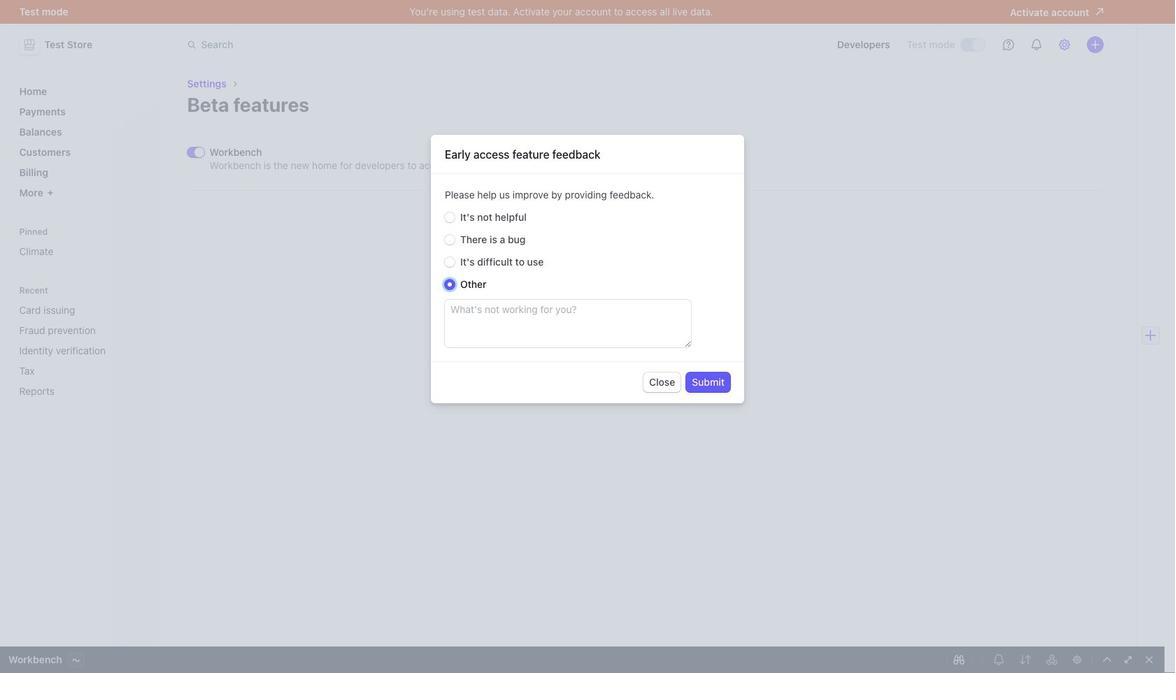 Task type: vqa. For each thing, say whether or not it's contained in the screenshot.
second Recent element from the bottom
yes



Task type: locate. For each thing, give the bounding box(es) containing it.
None search field
[[179, 32, 573, 58]]

webhook activity image
[[1047, 655, 1058, 666]]

recent element
[[14, 285, 151, 403], [14, 299, 151, 403]]

1 recent element from the top
[[14, 285, 151, 403]]

What's not working for you? text field
[[445, 300, 691, 348]]

core navigation links element
[[14, 80, 151, 204]]

pinned element
[[14, 227, 151, 263]]



Task type: describe. For each thing, give the bounding box(es) containing it.
2 recent element from the top
[[14, 299, 151, 403]]

api activity image
[[1020, 655, 1031, 666]]

integration insights image
[[993, 655, 1005, 666]]



